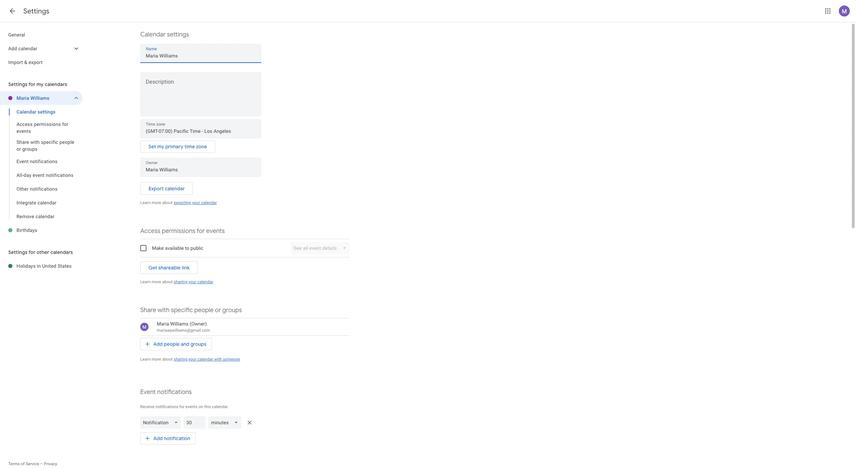 Task type: locate. For each thing, give the bounding box(es) containing it.
more for learn more about exporting your calendar
[[152, 200, 161, 205]]

events
[[17, 128, 31, 134], [206, 227, 225, 235], [186, 404, 198, 409]]

0 vertical spatial event
[[17, 159, 29, 164]]

maria williams
[[17, 95, 49, 101]]

sharing your calendar with someone link
[[174, 357, 240, 362]]

set my primary time zone button
[[140, 138, 216, 155]]

0 vertical spatial more
[[152, 200, 161, 205]]

learn more about sharing your calendar with someone
[[140, 357, 240, 362]]

about for sharing your calendar with someone
[[162, 357, 173, 362]]

sharing down 'link'
[[174, 279, 188, 284]]

event up the receive
[[140, 388, 156, 396]]

0 horizontal spatial people
[[60, 139, 74, 145]]

2 vertical spatial groups
[[191, 341, 207, 347]]

0 vertical spatial add
[[8, 46, 17, 51]]

exporting your calendar link
[[174, 200, 217, 205]]

specific up all-day event notifications
[[41, 139, 58, 145]]

more down export at the top of page
[[152, 200, 161, 205]]

settings up maria williams
[[8, 81, 27, 87]]

None text field
[[146, 51, 256, 61]]

your
[[192, 200, 200, 205], [189, 279, 196, 284], [189, 357, 196, 362]]

add left notification in the bottom left of the page
[[153, 435, 163, 442]]

0 vertical spatial groups
[[22, 146, 38, 152]]

2 vertical spatial more
[[152, 357, 161, 362]]

1 about from the top
[[162, 200, 173, 205]]

calendar settings inside settings for my calendars tree
[[17, 109, 56, 115]]

3 learn from the top
[[140, 357, 151, 362]]

1 horizontal spatial event
[[140, 388, 156, 396]]

link
[[182, 265, 190, 271]]

notifications
[[30, 159, 58, 164], [46, 172, 74, 178], [30, 186, 58, 192], [157, 388, 192, 396], [156, 404, 178, 409]]

1 horizontal spatial maria
[[157, 321, 169, 327]]

0 horizontal spatial access
[[17, 121, 33, 127]]

events for event notifications
[[186, 404, 198, 409]]

my
[[37, 81, 44, 87], [157, 144, 164, 150]]

learn
[[140, 200, 151, 205], [140, 279, 151, 284], [140, 357, 151, 362]]

1 vertical spatial settings
[[8, 81, 27, 87]]

holidays in united states
[[17, 263, 72, 269]]

1 vertical spatial specific
[[171, 306, 193, 314]]

holidays
[[17, 263, 36, 269]]

3 about from the top
[[162, 357, 173, 362]]

notifications right event
[[46, 172, 74, 178]]

shareable
[[159, 265, 181, 271]]

add up import
[[8, 46, 17, 51]]

group
[[0, 105, 83, 223]]

learn down get
[[140, 279, 151, 284]]

0 vertical spatial sharing
[[174, 279, 188, 284]]

more
[[152, 200, 161, 205], [152, 279, 161, 284], [152, 357, 161, 362]]

1 vertical spatial share with specific people or groups
[[140, 306, 242, 314]]

learn for learn more about sharing your calendar
[[140, 279, 151, 284]]

1 vertical spatial more
[[152, 279, 161, 284]]

add left and
[[153, 341, 163, 347]]

permissions up make available to public
[[162, 227, 196, 235]]

1 vertical spatial about
[[162, 279, 173, 284]]

0 horizontal spatial specific
[[41, 139, 58, 145]]

notifications down all-day event notifications
[[30, 186, 58, 192]]

1 vertical spatial learn
[[140, 279, 151, 284]]

add people and groups
[[153, 341, 207, 347]]

0 horizontal spatial access permissions for events
[[17, 121, 68, 134]]

maria williams (owner) mariaaawilliams@gmail.com
[[157, 321, 210, 333]]

1 horizontal spatial williams
[[170, 321, 189, 327]]

1 vertical spatial settings
[[38, 109, 56, 115]]

event notifications inside group
[[17, 159, 58, 164]]

share
[[17, 139, 29, 145], [140, 306, 156, 314]]

maria down settings for my calendars
[[17, 95, 29, 101]]

or
[[17, 146, 21, 152], [215, 306, 221, 314]]

0 horizontal spatial calendar
[[17, 109, 36, 115]]

1 horizontal spatial calendar settings
[[140, 31, 189, 39]]

1 vertical spatial event notifications
[[140, 388, 192, 396]]

about down add people and groups button
[[162, 357, 173, 362]]

1 sharing from the top
[[174, 279, 188, 284]]

2 horizontal spatial with
[[214, 357, 222, 362]]

about for sharing your calendar
[[162, 279, 173, 284]]

0 vertical spatial event notifications
[[17, 159, 58, 164]]

all-
[[17, 172, 24, 178]]

learn down export at the top of page
[[140, 200, 151, 205]]

maria inside maria williams (owner) mariaaawilliams@gmail.com
[[157, 321, 169, 327]]

settings for other calendars
[[8, 249, 73, 255]]

0 vertical spatial people
[[60, 139, 74, 145]]

maria
[[17, 95, 29, 101], [157, 321, 169, 327]]

0 horizontal spatial or
[[17, 146, 21, 152]]

0 horizontal spatial permissions
[[34, 121, 61, 127]]

settings
[[23, 7, 49, 15], [8, 81, 27, 87], [8, 249, 27, 255]]

import & export
[[8, 60, 43, 65]]

0 horizontal spatial share
[[17, 139, 29, 145]]

learn more about sharing your calendar
[[140, 279, 213, 284]]

event notifications up event
[[17, 159, 58, 164]]

0 vertical spatial williams
[[30, 95, 49, 101]]

about down get shareable link
[[162, 279, 173, 284]]

2 vertical spatial settings
[[8, 249, 27, 255]]

1 vertical spatial with
[[158, 306, 170, 314]]

1 vertical spatial sharing
[[174, 357, 188, 362]]

event up "all-" at the left top
[[17, 159, 29, 164]]

1 horizontal spatial or
[[215, 306, 221, 314]]

calendars up maria williams tree item
[[45, 81, 67, 87]]

your right "exporting" on the top left of the page
[[192, 200, 200, 205]]

sharing down add people and groups
[[174, 357, 188, 362]]

with up event
[[30, 139, 40, 145]]

2 vertical spatial events
[[186, 404, 198, 409]]

0 vertical spatial or
[[17, 146, 21, 152]]

0 vertical spatial events
[[17, 128, 31, 134]]

1 vertical spatial events
[[206, 227, 225, 235]]

1 vertical spatial my
[[157, 144, 164, 150]]

sharing your calendar link
[[174, 279, 213, 284]]

your for exporting your calendar
[[192, 200, 200, 205]]

about down the export calendar
[[162, 200, 173, 205]]

2 vertical spatial add
[[153, 435, 163, 442]]

calendar settings
[[140, 31, 189, 39], [17, 109, 56, 115]]

settings right go back icon
[[23, 7, 49, 15]]

1 learn from the top
[[140, 200, 151, 205]]

terms of service link
[[8, 461, 39, 466]]

people inside button
[[164, 341, 180, 347]]

get shareable link button
[[140, 259, 198, 276]]

group containing calendar settings
[[0, 105, 83, 223]]

0 vertical spatial specific
[[41, 139, 58, 145]]

maria inside tree item
[[17, 95, 29, 101]]

1 vertical spatial add
[[153, 341, 163, 347]]

privacy link
[[44, 461, 57, 466]]

0 horizontal spatial my
[[37, 81, 44, 87]]

someone
[[223, 357, 240, 362]]

permissions
[[34, 121, 61, 127], [162, 227, 196, 235]]

1 horizontal spatial events
[[186, 404, 198, 409]]

with left 'someone' in the bottom left of the page
[[214, 357, 222, 362]]

access permissions for events down maria williams tree item
[[17, 121, 68, 134]]

0 vertical spatial about
[[162, 200, 173, 205]]

0 vertical spatial access permissions for events
[[17, 121, 68, 134]]

1 vertical spatial calendar
[[17, 109, 36, 115]]

set
[[149, 144, 156, 150]]

0 vertical spatial share
[[17, 139, 29, 145]]

share with specific people or groups up all-day event notifications
[[17, 139, 74, 152]]

1 horizontal spatial people
[[164, 341, 180, 347]]

time
[[185, 144, 195, 150]]

2 horizontal spatial people
[[194, 306, 214, 314]]

sharing for sharing your calendar
[[174, 279, 188, 284]]

1 horizontal spatial access permissions for events
[[140, 227, 225, 235]]

groups
[[22, 146, 38, 152], [223, 306, 242, 314], [191, 341, 207, 347]]

0 vertical spatial calendar
[[140, 31, 166, 39]]

access permissions for events up to
[[140, 227, 225, 235]]

specific up maria williams (owner) mariaaawilliams@gmail.com
[[171, 306, 193, 314]]

share with specific people or groups up (owner)
[[140, 306, 242, 314]]

get
[[149, 265, 157, 271]]

export calendar
[[149, 185, 185, 192]]

1 horizontal spatial share with specific people or groups
[[140, 306, 242, 314]]

about
[[162, 200, 173, 205], [162, 279, 173, 284], [162, 357, 173, 362]]

add people and groups button
[[140, 336, 212, 352]]

0 horizontal spatial with
[[30, 139, 40, 145]]

specific
[[41, 139, 58, 145], [171, 306, 193, 314]]

sharing
[[174, 279, 188, 284], [174, 357, 188, 362]]

1 horizontal spatial my
[[157, 144, 164, 150]]

event
[[33, 172, 45, 178]]

1 vertical spatial maria
[[157, 321, 169, 327]]

2 about from the top
[[162, 279, 173, 284]]

make available to public
[[152, 245, 204, 251]]

williams inside maria williams tree item
[[30, 95, 49, 101]]

2 sharing from the top
[[174, 357, 188, 362]]

calendars for settings for my calendars
[[45, 81, 67, 87]]

1 vertical spatial permissions
[[162, 227, 196, 235]]

1 horizontal spatial settings
[[167, 31, 189, 39]]

calendar
[[140, 31, 166, 39], [17, 109, 36, 115]]

2 vertical spatial people
[[164, 341, 180, 347]]

1 vertical spatial calendars
[[50, 249, 73, 255]]

share with specific people or groups
[[17, 139, 74, 152], [140, 306, 242, 314]]

tree containing general
[[0, 28, 83, 69]]

calendar
[[18, 46, 37, 51], [165, 185, 185, 192], [37, 200, 57, 205], [201, 200, 217, 205], [35, 214, 55, 219], [198, 279, 213, 284], [198, 357, 213, 362]]

people inside settings for my calendars tree
[[60, 139, 74, 145]]

more down get
[[152, 279, 161, 284]]

my up maria williams tree item
[[37, 81, 44, 87]]

1 horizontal spatial access
[[140, 227, 161, 235]]

event notifications up receive notifications for events on this calendar.
[[140, 388, 192, 396]]

other notifications
[[17, 186, 58, 192]]

of
[[21, 461, 25, 466]]

0 horizontal spatial williams
[[30, 95, 49, 101]]

for inside tree
[[62, 121, 68, 127]]

calendar inside group
[[17, 109, 36, 115]]

2 vertical spatial learn
[[140, 357, 151, 362]]

0 horizontal spatial maria
[[17, 95, 29, 101]]

0 vertical spatial settings
[[23, 7, 49, 15]]

1 vertical spatial your
[[189, 279, 196, 284]]

all-day event notifications
[[17, 172, 74, 178]]

access up make
[[140, 227, 161, 235]]

williams inside maria williams (owner) mariaaawilliams@gmail.com
[[170, 321, 189, 327]]

events inside settings for my calendars tree
[[17, 128, 31, 134]]

1 horizontal spatial groups
[[191, 341, 207, 347]]

privacy
[[44, 461, 57, 466]]

0 vertical spatial calendars
[[45, 81, 67, 87]]

0 horizontal spatial events
[[17, 128, 31, 134]]

2 horizontal spatial events
[[206, 227, 225, 235]]

event notifications
[[17, 159, 58, 164], [140, 388, 192, 396]]

1 vertical spatial share
[[140, 306, 156, 314]]

1 horizontal spatial share
[[140, 306, 156, 314]]

settings inside group
[[38, 109, 56, 115]]

permissions down maria williams tree item
[[34, 121, 61, 127]]

receive notifications for events on this calendar.
[[140, 404, 229, 409]]

on
[[199, 404, 203, 409]]

calendars
[[45, 81, 67, 87], [50, 249, 73, 255]]

more down add people and groups button
[[152, 357, 161, 362]]

with up maria williams (owner) mariaaawilliams@gmail.com
[[158, 306, 170, 314]]

0 vertical spatial share with specific people or groups
[[17, 139, 74, 152]]

1 vertical spatial calendar settings
[[17, 109, 56, 115]]

your down 'link'
[[189, 279, 196, 284]]

0 vertical spatial access
[[17, 121, 33, 127]]

calendars up states
[[50, 249, 73, 255]]

your down and
[[189, 357, 196, 362]]

in
[[37, 263, 41, 269]]

0 horizontal spatial event notifications
[[17, 159, 58, 164]]

add
[[8, 46, 17, 51], [153, 341, 163, 347], [153, 435, 163, 442]]

2 learn from the top
[[140, 279, 151, 284]]

1 vertical spatial access permissions for events
[[140, 227, 225, 235]]

0 horizontal spatial calendar settings
[[17, 109, 56, 115]]

maria up mariaaawilliams@gmail.com
[[157, 321, 169, 327]]

people
[[60, 139, 74, 145], [194, 306, 214, 314], [164, 341, 180, 347]]

notifications right the receive
[[156, 404, 178, 409]]

1 vertical spatial access
[[140, 227, 161, 235]]

and
[[181, 341, 189, 347]]

0 horizontal spatial groups
[[22, 146, 38, 152]]

learn down add people and groups button
[[140, 357, 151, 362]]

williams down settings for my calendars
[[30, 95, 49, 101]]

integrate
[[17, 200, 36, 205]]

0 vertical spatial with
[[30, 139, 40, 145]]

settings heading
[[23, 7, 49, 15]]

event
[[17, 159, 29, 164], [140, 388, 156, 396]]

0 horizontal spatial settings
[[38, 109, 56, 115]]

0 horizontal spatial share with specific people or groups
[[17, 139, 74, 152]]

2 more from the top
[[152, 279, 161, 284]]

settings
[[167, 31, 189, 39], [38, 109, 56, 115]]

–
[[40, 461, 43, 466]]

access
[[17, 121, 33, 127], [140, 227, 161, 235]]

my right set
[[157, 144, 164, 150]]

access down maria williams
[[17, 121, 33, 127]]

None field
[[140, 416, 184, 429], [209, 416, 244, 429], [140, 416, 184, 429], [209, 416, 244, 429]]

birthdays link
[[17, 223, 83, 237]]

3 more from the top
[[152, 357, 161, 362]]

tree
[[0, 28, 83, 69]]

1 vertical spatial groups
[[223, 306, 242, 314]]

williams up mariaaawilliams@gmail.com
[[170, 321, 189, 327]]

None text field
[[140, 80, 262, 113], [146, 126, 256, 136], [146, 165, 256, 174], [140, 80, 262, 113], [146, 126, 256, 136], [146, 165, 256, 174]]

1 more from the top
[[152, 200, 161, 205]]

0 vertical spatial permissions
[[34, 121, 61, 127]]

2 vertical spatial your
[[189, 357, 196, 362]]

access permissions for events
[[17, 121, 68, 134], [140, 227, 225, 235]]

1 vertical spatial people
[[194, 306, 214, 314]]

williams
[[30, 95, 49, 101], [170, 321, 189, 327]]

0 vertical spatial calendar settings
[[140, 31, 189, 39]]

settings up holidays
[[8, 249, 27, 255]]

this
[[204, 404, 211, 409]]

0 vertical spatial your
[[192, 200, 200, 205]]

set my primary time zone
[[149, 144, 207, 150]]



Task type: describe. For each thing, give the bounding box(es) containing it.
1 horizontal spatial event notifications
[[140, 388, 192, 396]]

make
[[152, 245, 164, 251]]

mariaaawilliams@gmail.com
[[157, 328, 210, 333]]

other
[[17, 186, 29, 192]]

notifications up receive notifications for events on this calendar.
[[157, 388, 192, 396]]

settings for my calendars
[[8, 81, 67, 87]]

calendar.
[[212, 404, 229, 409]]

other
[[37, 249, 49, 255]]

primary
[[165, 144, 184, 150]]

share inside settings for my calendars tree
[[17, 139, 29, 145]]

your for sharing your calendar with someone
[[189, 357, 196, 362]]

add calendar
[[8, 46, 37, 51]]

my inside set my primary time zone button
[[157, 144, 164, 150]]

1 horizontal spatial with
[[158, 306, 170, 314]]

export
[[149, 185, 164, 192]]

access permissions for events inside group
[[17, 121, 68, 134]]

more for learn more about sharing your calendar
[[152, 279, 161, 284]]

exporting
[[174, 200, 191, 205]]

available
[[165, 245, 184, 251]]

united
[[42, 263, 56, 269]]

2 horizontal spatial groups
[[223, 306, 242, 314]]

remove
[[17, 214, 34, 219]]

add notification button
[[140, 430, 196, 447]]

add notification
[[153, 435, 190, 442]]

terms of service – privacy
[[8, 461, 57, 466]]

about for exporting your calendar
[[162, 200, 173, 205]]

export
[[29, 60, 43, 65]]

1 horizontal spatial specific
[[171, 306, 193, 314]]

receive
[[140, 404, 155, 409]]

go back image
[[8, 7, 17, 15]]

public
[[191, 245, 204, 251]]

birthdays tree item
[[0, 223, 83, 237]]

get shareable link
[[149, 265, 190, 271]]

williams for maria williams
[[30, 95, 49, 101]]

30 minutes before element
[[140, 415, 350, 430]]

access inside settings for my calendars tree
[[17, 121, 33, 127]]

zone
[[196, 144, 207, 150]]

permissions inside group
[[34, 121, 61, 127]]

add for add people and groups
[[153, 341, 163, 347]]

holidays in united states tree item
[[0, 259, 83, 273]]

settings for settings
[[23, 7, 49, 15]]

events for calendar settings
[[17, 128, 31, 134]]

1 vertical spatial or
[[215, 306, 221, 314]]

calendars for settings for other calendars
[[50, 249, 73, 255]]

&
[[24, 60, 27, 65]]

or inside group
[[17, 146, 21, 152]]

maria for maria williams
[[17, 95, 29, 101]]

to
[[185, 245, 189, 251]]

event inside settings for my calendars tree
[[17, 159, 29, 164]]

share with specific people or groups inside group
[[17, 139, 74, 152]]

import
[[8, 60, 23, 65]]

service
[[26, 461, 39, 466]]

settings for settings for other calendars
[[8, 249, 27, 255]]

maria williams tree item
[[0, 91, 83, 105]]

your for sharing your calendar
[[189, 279, 196, 284]]

sharing for sharing your calendar with someone
[[174, 357, 188, 362]]

holidays in united states link
[[17, 259, 83, 273]]

remove calendar
[[17, 214, 55, 219]]

with inside group
[[30, 139, 40, 145]]

0 vertical spatial my
[[37, 81, 44, 87]]

birthdays
[[17, 227, 37, 233]]

(owner)
[[190, 321, 207, 327]]

groups inside settings for my calendars tree
[[22, 146, 38, 152]]

learn more about exporting your calendar
[[140, 200, 217, 205]]

general
[[8, 32, 25, 38]]

more for learn more about sharing your calendar with someone
[[152, 357, 161, 362]]

integrate calendar
[[17, 200, 57, 205]]

learn for learn more about sharing your calendar with someone
[[140, 357, 151, 362]]

Minutes in advance for notification number field
[[187, 416, 203, 429]]

williams for maria williams (owner) mariaaawilliams@gmail.com
[[170, 321, 189, 327]]

day
[[24, 172, 31, 178]]

settings for settings for my calendars
[[8, 81, 27, 87]]

maria for maria williams (owner) mariaaawilliams@gmail.com
[[157, 321, 169, 327]]

terms
[[8, 461, 20, 466]]

settings for my calendars tree
[[0, 91, 83, 237]]

1 horizontal spatial calendar
[[140, 31, 166, 39]]

notifications up all-day event notifications
[[30, 159, 58, 164]]

1 horizontal spatial permissions
[[162, 227, 196, 235]]

notification
[[164, 435, 190, 442]]

specific inside settings for my calendars tree
[[41, 139, 58, 145]]

0 vertical spatial settings
[[167, 31, 189, 39]]

groups inside button
[[191, 341, 207, 347]]

add for add calendar
[[8, 46, 17, 51]]

states
[[58, 263, 72, 269]]

add for add notification
[[153, 435, 163, 442]]

learn for learn more about exporting your calendar
[[140, 200, 151, 205]]

1 vertical spatial event
[[140, 388, 156, 396]]

2 vertical spatial with
[[214, 357, 222, 362]]



Task type: vqa. For each thing, say whether or not it's contained in the screenshot.
Service
yes



